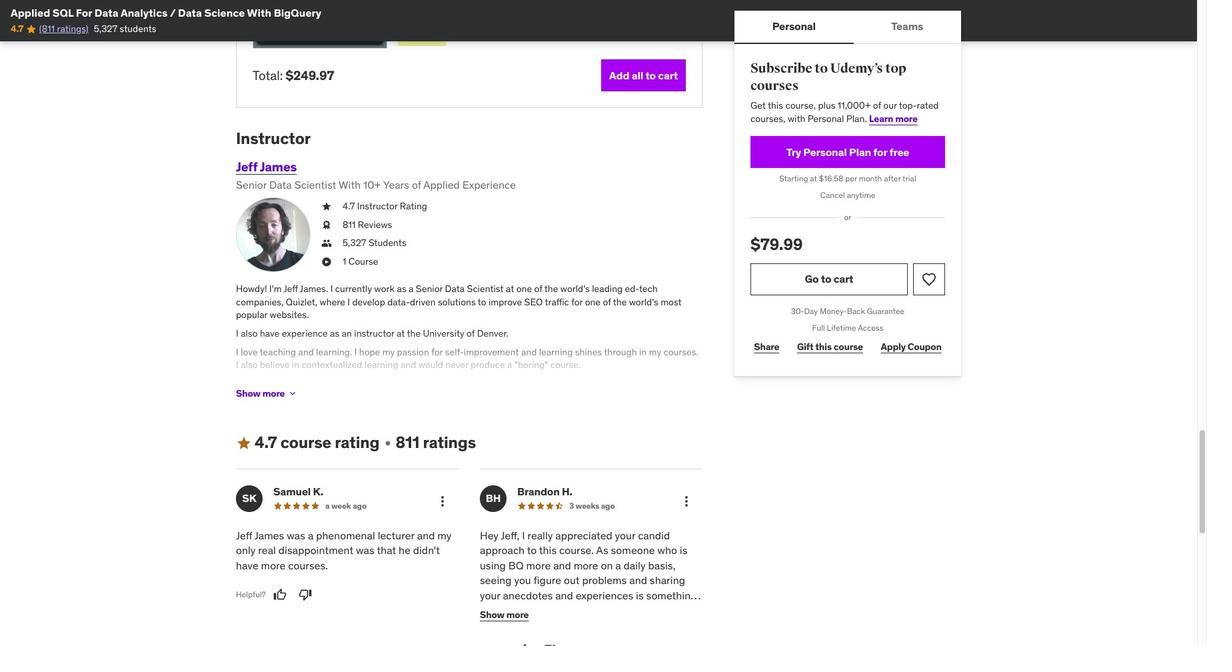 Task type: describe. For each thing, give the bounding box(es) containing it.
more down the anecdotes
[[507, 609, 529, 621]]

have inside howdy! i'm jeff james. i currently work as a senior data scientist at one of the world's leading ed-tech companies, quizlet, where i develop data-driven solutions to improve seo traffic for one of the world's most popular websites. i also have experience as an instructor at the university of denver. i love teaching and learning. i hope my passion for self-improvement and learning shines through in my courses. i also believe in contextualized learning and would never produce a "boring" course.
[[260, 327, 280, 339]]

work
[[375, 283, 395, 295]]

1 vertical spatial world's
[[629, 296, 659, 308]]

2 vertical spatial personal
[[804, 145, 847, 159]]

jeff for jeff james senior data scientist with 10+ years of applied experience
[[236, 159, 258, 175]]

3 weeks ago
[[570, 501, 615, 511]]

ratings)
[[57, 23, 89, 35]]

sql
[[53, 6, 74, 19]]

gift this course
[[798, 341, 864, 353]]

senior inside "jeff james senior data scientist with 10+ years of applied experience"
[[236, 178, 267, 191]]

free
[[890, 145, 910, 159]]

top-
[[900, 100, 917, 112]]

try
[[787, 145, 802, 159]]

i left hope
[[355, 346, 357, 358]]

on
[[601, 559, 613, 572]]

1
[[343, 255, 346, 267]]

courses. inside howdy! i'm jeff james. i currently work as a senior data scientist at one of the world's leading ed-tech companies, quizlet, where i develop data-driven solutions to improve seo traffic for one of the world's most popular websites. i also have experience as an instructor at the university of denver. i love teaching and learning. i hope my passion for self-improvement and learning shines through in my courses. i also believe in contextualized learning and would never produce a "boring" course.
[[664, 346, 699, 358]]

udemy's
[[831, 60, 884, 77]]

shines
[[575, 346, 602, 358]]

students
[[369, 237, 407, 249]]

of down leading on the top
[[603, 296, 611, 308]]

someone
[[611, 544, 655, 557]]

0 vertical spatial with
[[247, 6, 272, 19]]

day
[[805, 306, 818, 316]]

mark review by brandon h. as helpful image
[[517, 644, 531, 646]]

a left the "boring"
[[508, 359, 513, 371]]

this for get
[[768, 100, 784, 112]]

to inside howdy! i'm jeff james. i currently work as a senior data scientist at one of the world's leading ed-tech companies, quizlet, where i develop data-driven solutions to improve seo traffic for one of the world's most popular websites. i also have experience as an instructor at the university of denver. i love teaching and learning. i hope my passion for self-improvement and learning shines through in my courses. i also believe in contextualized learning and would never produce a "boring" course.
[[478, 296, 487, 308]]

10+
[[364, 178, 381, 191]]

$249.97
[[286, 67, 334, 83]]

starting
[[780, 174, 809, 184]]

cancel
[[821, 190, 845, 200]]

1 horizontal spatial one
[[585, 296, 601, 308]]

xsmall image for 1 course
[[321, 255, 332, 269]]

$16.58
[[820, 174, 844, 184]]

1 vertical spatial your
[[480, 589, 501, 602]]

science
[[204, 6, 245, 19]]

a inside hey jeff, i really appreciated your candid approach to this course. as someone who is using bq more and more on a daily basis, seeing you figure out problems and sharing your anecdotes and experiences is something i don't usually get from courses like these. amazing stuff, man. thanks again.
[[616, 559, 621, 572]]

1 horizontal spatial at
[[506, 283, 514, 295]]

medium image
[[236, 435, 252, 451]]

1 vertical spatial xsmall image
[[288, 388, 298, 399]]

jeff inside howdy! i'm jeff james. i currently work as a senior data scientist at one of the world's leading ed-tech companies, quizlet, where i develop data-driven solutions to improve seo traffic for one of the world's most popular websites. i also have experience as an instructor at the university of denver. i love teaching and learning. i hope my passion for self-improvement and learning shines through in my courses. i also believe in contextualized learning and would never produce a "boring" course.
[[284, 283, 298, 295]]

go
[[805, 272, 819, 286]]

plan
[[850, 145, 872, 159]]

0 horizontal spatial the
[[407, 327, 421, 339]]

denver.
[[477, 327, 509, 339]]

weeks
[[576, 501, 600, 511]]

full
[[813, 323, 826, 333]]

1 horizontal spatial as
[[397, 283, 407, 295]]

h.
[[562, 485, 573, 498]]

i right "jeff,"
[[522, 529, 525, 542]]

apply coupon
[[881, 341, 942, 353]]

data right /
[[178, 6, 202, 19]]

bh
[[486, 492, 501, 505]]

again.
[[613, 619, 641, 632]]

0 horizontal spatial one
[[517, 283, 532, 295]]

2 horizontal spatial for
[[874, 145, 888, 159]]

improve
[[489, 296, 522, 308]]

data inside "jeff james senior data scientist with 10+ years of applied experience"
[[269, 178, 292, 191]]

mark review by samuel k. as unhelpful image
[[299, 588, 312, 602]]

and down experience
[[298, 346, 314, 358]]

to right all
[[646, 68, 656, 82]]

5,327 for 5,327 students
[[94, 23, 118, 35]]

2 horizontal spatial the
[[613, 296, 627, 308]]

candid
[[638, 529, 670, 542]]

0 vertical spatial the
[[545, 283, 558, 295]]

go to cart
[[805, 272, 854, 286]]

apply
[[881, 341, 906, 353]]

seeing
[[480, 574, 512, 587]]

subscribe
[[751, 60, 813, 77]]

with inside "jeff james senior data scientist with 10+ years of applied experience"
[[339, 178, 361, 191]]

0 vertical spatial world's
[[561, 283, 590, 295]]

and up out
[[554, 559, 571, 572]]

who
[[658, 544, 678, 557]]

this inside hey jeff, i really appreciated your candid approach to this course. as someone who is using bq more and more on a daily basis, seeing you figure out problems and sharing your anecdotes and experiences is something i don't usually get from courses like these. amazing stuff, man. thanks again.
[[539, 544, 557, 557]]

from
[[561, 604, 583, 617]]

get this course, plus 11,000+ of our top-rated courses, with personal plan.
[[751, 100, 939, 125]]

course
[[349, 255, 378, 267]]

jeff james was a phenomenal lecturer and my only real disappointment was that he didn't have more courses.
[[236, 529, 452, 572]]

add all to cart button
[[602, 60, 686, 92]]

1 horizontal spatial xsmall image
[[321, 219, 332, 232]]

data inside howdy! i'm jeff james. i currently work as a senior data scientist at one of the world's leading ed-tech companies, quizlet, where i develop data-driven solutions to improve seo traffic for one of the world's most popular websites. i also have experience as an instructor at the university of denver. i love teaching and learning. i hope my passion for self-improvement and learning shines through in my courses. i also believe in contextualized learning and would never produce a "boring" course.
[[445, 283, 465, 295]]

jeff for jeff james was a phenomenal lecturer and my only real disappointment was that he didn't have more courses.
[[236, 529, 252, 542]]

phenomenal
[[316, 529, 375, 542]]

students
[[120, 23, 156, 35]]

0 horizontal spatial is
[[636, 589, 644, 602]]

5,327 students
[[343, 237, 407, 249]]

howdy!
[[236, 283, 267, 295]]

a up driven
[[409, 283, 414, 295]]

1 vertical spatial show
[[480, 609, 505, 621]]

i love
[[236, 346, 258, 358]]

ago for appreciated
[[601, 501, 615, 511]]

hey jeff, i really appreciated your candid approach to this course. as someone who is using bq more and more on a daily basis, seeing you figure out problems and sharing your anecdotes and experiences is something i don't usually get from courses like these. amazing stuff, man. thanks again.
[[480, 529, 703, 632]]

solutions
[[438, 296, 476, 308]]

samuel k.
[[273, 485, 324, 498]]

1 horizontal spatial in
[[640, 346, 647, 358]]

appreciated
[[556, 529, 613, 542]]

course. inside hey jeff, i really appreciated your candid approach to this course. as someone who is using bq more and more on a daily basis, seeing you figure out problems and sharing your anecdotes and experiences is something i don't usually get from courses like these. amazing stuff, man. thanks again.
[[560, 544, 594, 557]]

for
[[76, 6, 92, 19]]

1 horizontal spatial for
[[572, 296, 583, 308]]

1 horizontal spatial instructor
[[357, 200, 398, 212]]

something
[[647, 589, 697, 602]]

quizlet,
[[286, 296, 318, 308]]

0 vertical spatial cart
[[659, 68, 678, 82]]

this for gift
[[816, 341, 832, 353]]

where
[[320, 296, 345, 308]]

howdy! i'm jeff james. i currently work as a senior data scientist at one of the world's leading ed-tech companies, quizlet, where i develop data-driven solutions to improve seo traffic for one of the world's most popular websites. i also have experience as an instructor at the university of denver. i love teaching and learning. i hope my passion for self-improvement and learning shines through in my courses. i also believe in contextualized learning and would never produce a "boring" course.
[[236, 283, 699, 371]]

share button
[[751, 334, 783, 360]]

1 horizontal spatial your
[[615, 529, 636, 542]]

teaching
[[260, 346, 296, 358]]

of inside get this course, plus 11,000+ of our top-rated courses, with personal plan.
[[874, 100, 882, 112]]

0 horizontal spatial was
[[287, 529, 306, 542]]

0 horizontal spatial show more button
[[236, 380, 298, 407]]

jeff james link
[[236, 159, 297, 175]]

additional actions for review by samuel k. image
[[435, 494, 451, 510]]

have inside "jeff james was a phenomenal lecturer and my only real disappointment was that he didn't have more courses."
[[236, 559, 259, 572]]

instructor
[[354, 327, 395, 339]]

leading
[[592, 283, 623, 295]]

amazing
[[480, 619, 521, 632]]

811 reviews
[[343, 219, 392, 231]]

/
[[170, 6, 176, 19]]

anytime
[[847, 190, 876, 200]]

2 i also from the top
[[236, 359, 258, 371]]

a left week
[[325, 501, 330, 511]]

811 for 811 ratings
[[396, 432, 420, 453]]

gift
[[798, 341, 814, 353]]

learning.
[[316, 346, 352, 358]]

4.7 for 4.7 instructor rating
[[343, 200, 355, 212]]

per
[[846, 174, 858, 184]]

scientist inside "jeff james senior data scientist with 10+ years of applied experience"
[[295, 178, 337, 191]]

to inside subscribe to udemy's top courses
[[815, 60, 828, 77]]

with
[[788, 113, 806, 125]]

1 horizontal spatial show more button
[[480, 602, 529, 628]]

subscribe to udemy's top courses
[[751, 60, 907, 94]]

1 horizontal spatial cart
[[834, 272, 854, 286]]

5,327 for 5,327 students
[[343, 237, 366, 249]]

more down believe
[[263, 387, 285, 399]]

811 for 811 reviews
[[343, 219, 356, 231]]

plus
[[819, 100, 836, 112]]

0 vertical spatial applied
[[11, 6, 50, 19]]

out
[[564, 574, 580, 587]]

0 vertical spatial learning
[[539, 346, 573, 358]]

more down top- on the top
[[896, 113, 918, 125]]

1 i also from the top
[[236, 327, 258, 339]]

university
[[423, 327, 465, 339]]

like
[[626, 604, 642, 617]]

show more for the right show more button
[[480, 609, 529, 621]]

scientist inside howdy! i'm jeff james. i currently work as a senior data scientist at one of the world's leading ed-tech companies, quizlet, where i develop data-driven solutions to improve seo traffic for one of the world's most popular websites. i also have experience as an instructor at the university of denver. i love teaching and learning. i hope my passion for self-improvement and learning shines through in my courses. i also believe in contextualized learning and would never produce a "boring" course.
[[467, 283, 504, 295]]

and down passion
[[401, 359, 416, 371]]

usually
[[507, 604, 540, 617]]

0 vertical spatial instructor
[[236, 128, 311, 149]]

an
[[342, 327, 352, 339]]

thanks
[[576, 619, 610, 632]]

applied sql for data analytics / data science with bigquery
[[11, 6, 322, 19]]

0 horizontal spatial at
[[397, 327, 405, 339]]

problems
[[583, 574, 627, 587]]

1 horizontal spatial is
[[680, 544, 688, 557]]

of up seo traffic
[[535, 283, 543, 295]]

more inside "jeff james was a phenomenal lecturer and my only real disappointment was that he didn't have more courses."
[[261, 559, 286, 572]]

stuff,
[[524, 619, 548, 632]]



Task type: locate. For each thing, give the bounding box(es) containing it.
rating
[[400, 200, 427, 212]]

personal up the subscribe
[[773, 20, 816, 33]]

0 horizontal spatial scientist
[[295, 178, 337, 191]]

0 vertical spatial scientist
[[295, 178, 337, 191]]

disappointment
[[279, 544, 354, 557]]

i up "where"
[[331, 283, 333, 295]]

personal up "$16.58"
[[804, 145, 847, 159]]

jeff,
[[501, 529, 520, 542]]

plan.
[[847, 113, 867, 125]]

0 vertical spatial in
[[640, 346, 647, 358]]

this up courses,
[[768, 100, 784, 112]]

4.7 for 4.7
[[11, 23, 24, 35]]

0 vertical spatial 4.7
[[11, 23, 24, 35]]

0 vertical spatial show more
[[236, 387, 285, 399]]

courses. down 'disappointment' at the left bottom
[[288, 559, 328, 572]]

1 vertical spatial personal
[[808, 113, 845, 125]]

xsmall image
[[321, 200, 332, 213], [321, 237, 332, 250], [321, 255, 332, 269]]

1 xsmall image from the top
[[321, 200, 332, 213]]

to left udemy's at the right of page
[[815, 60, 828, 77]]

never
[[446, 359, 469, 371]]

guarantee
[[868, 306, 905, 316]]

1 horizontal spatial world's
[[629, 296, 659, 308]]

data
[[95, 6, 119, 19], [178, 6, 202, 19], [269, 178, 292, 191], [445, 283, 465, 295]]

0 horizontal spatial your
[[480, 589, 501, 602]]

one up the improve at left
[[517, 283, 532, 295]]

1 vertical spatial scientist
[[467, 283, 504, 295]]

man.
[[550, 619, 574, 632]]

personal inside get this course, plus 11,000+ of our top-rated courses, with personal plan.
[[808, 113, 845, 125]]

more up figure
[[527, 559, 551, 572]]

the down ed-
[[613, 296, 627, 308]]

0 horizontal spatial have
[[236, 559, 259, 572]]

with right the science
[[247, 6, 272, 19]]

my up didn't
[[438, 529, 452, 542]]

xsmall image left 1
[[321, 255, 332, 269]]

hey
[[480, 529, 499, 542]]

0 vertical spatial james
[[260, 159, 297, 175]]

1 horizontal spatial scientist
[[467, 283, 504, 295]]

jeff james image
[[236, 198, 311, 272]]

1 vertical spatial i also
[[236, 359, 258, 371]]

your
[[615, 529, 636, 542], [480, 589, 501, 602]]

seo traffic
[[525, 296, 569, 308]]

and up from on the left
[[556, 589, 573, 602]]

$79.99
[[751, 234, 803, 255]]

and down daily
[[630, 574, 648, 587]]

0 horizontal spatial 4.7
[[11, 23, 24, 35]]

0 horizontal spatial as
[[330, 327, 340, 339]]

the
[[545, 283, 558, 295], [613, 296, 627, 308], [407, 327, 421, 339]]

only
[[236, 544, 256, 557]]

for left free
[[874, 145, 888, 159]]

total:
[[253, 67, 283, 83]]

learn
[[870, 113, 894, 125]]

0 vertical spatial course
[[834, 341, 864, 353]]

get
[[542, 604, 558, 617]]

this right gift
[[816, 341, 832, 353]]

i also up i love
[[236, 327, 258, 339]]

as up 'data-'
[[397, 283, 407, 295]]

1 vertical spatial 4.7
[[343, 200, 355, 212]]

of left our at the top of the page
[[874, 100, 882, 112]]

5,327 up 1 course
[[343, 237, 366, 249]]

data right for in the top of the page
[[95, 6, 119, 19]]

1 vertical spatial was
[[356, 544, 375, 557]]

a up 'disappointment' at the left bottom
[[308, 529, 314, 542]]

xsmall image left 4.7 instructor rating
[[321, 200, 332, 213]]

data up 'solutions' in the left of the page
[[445, 283, 465, 295]]

1 vertical spatial show more button
[[480, 602, 529, 628]]

1 vertical spatial 811
[[396, 432, 420, 453]]

4.7 left (811
[[11, 23, 24, 35]]

1 horizontal spatial applied
[[424, 178, 460, 191]]

applied
[[11, 6, 50, 19], [424, 178, 460, 191]]

add all to cart
[[610, 68, 678, 82]]

data down jeff james link
[[269, 178, 292, 191]]

2 vertical spatial this
[[539, 544, 557, 557]]

2 xsmall image from the top
[[321, 237, 332, 250]]

analytics
[[121, 6, 168, 19]]

1 horizontal spatial my
[[438, 529, 452, 542]]

1 vertical spatial 5,327
[[343, 237, 366, 249]]

james inside "jeff james senior data scientist with 10+ years of applied experience"
[[260, 159, 297, 175]]

at up passion
[[397, 327, 405, 339]]

1 vertical spatial course.
[[560, 544, 594, 557]]

learn more link
[[870, 113, 918, 125]]

4.7 right medium icon
[[255, 432, 277, 453]]

2 vertical spatial the
[[407, 327, 421, 339]]

go to cart button
[[751, 263, 908, 295]]

30-
[[792, 306, 805, 316]]

i also
[[236, 327, 258, 339], [236, 359, 258, 371]]

james for jeff james senior data scientist with 10+ years of applied experience
[[260, 159, 297, 175]]

1 vertical spatial in
[[292, 359, 299, 371]]

at up the improve at left
[[506, 283, 514, 295]]

course.
[[551, 359, 581, 371], [560, 544, 594, 557]]

a inside "jeff james was a phenomenal lecturer and my only real disappointment was that he didn't have more courses."
[[308, 529, 314, 542]]

0 vertical spatial one
[[517, 283, 532, 295]]

passion
[[397, 346, 429, 358]]

1 vertical spatial instructor
[[357, 200, 398, 212]]

1 horizontal spatial with
[[339, 178, 361, 191]]

0 horizontal spatial courses.
[[288, 559, 328, 572]]

mark review by brandon h. as unhelpful image
[[543, 644, 556, 646]]

your up someone
[[615, 529, 636, 542]]

courses
[[751, 77, 799, 94], [586, 604, 623, 617]]

was left that
[[356, 544, 375, 557]]

in right through
[[640, 346, 647, 358]]

course,
[[786, 100, 816, 112]]

course. down appreciated
[[560, 544, 594, 557]]

1 vertical spatial at
[[506, 283, 514, 295]]

and up the "boring"
[[521, 346, 537, 358]]

to right the go
[[822, 272, 832, 286]]

james inside "jeff james was a phenomenal lecturer and my only real disappointment was that he didn't have more courses."
[[255, 529, 284, 542]]

cart right the go
[[834, 272, 854, 286]]

have
[[260, 327, 280, 339], [236, 559, 259, 572]]

personal inside button
[[773, 20, 816, 33]]

1 vertical spatial learning
[[365, 359, 399, 371]]

2 vertical spatial 4.7
[[255, 432, 277, 453]]

after
[[885, 174, 901, 184]]

one
[[517, 283, 532, 295], [585, 296, 601, 308]]

world's
[[561, 283, 590, 295], [629, 296, 659, 308]]

0 horizontal spatial ago
[[353, 501, 367, 511]]

applied up (811
[[11, 6, 50, 19]]

at inside starting at $16.58 per month after trial cancel anytime
[[811, 174, 818, 184]]

have up the teaching
[[260, 327, 280, 339]]

ago for phenomenal
[[353, 501, 367, 511]]

my right hope
[[383, 346, 395, 358]]

i'm
[[269, 283, 282, 295]]

1 vertical spatial james
[[255, 529, 284, 542]]

rating
[[335, 432, 380, 453]]

in right believe
[[292, 359, 299, 371]]

811
[[343, 219, 356, 231], [396, 432, 420, 453]]

xsmall image left 811 reviews
[[321, 219, 332, 232]]

course. inside howdy! i'm jeff james. i currently work as a senior data scientist at one of the world's leading ed-tech companies, quizlet, where i develop data-driven solutions to improve seo traffic for one of the world's most popular websites. i also have experience as an instructor at the university of denver. i love teaching and learning. i hope my passion for self-improvement and learning shines through in my courses. i also believe in contextualized learning and would never produce a "boring" course.
[[551, 359, 581, 371]]

i develop
[[348, 296, 385, 308]]

additional actions for review by brandon h. image
[[679, 494, 695, 510]]

xsmall image right rating
[[383, 438, 393, 449]]

show more for leftmost show more button
[[236, 387, 285, 399]]

show down believe
[[236, 387, 261, 399]]

a
[[409, 283, 414, 295], [508, 359, 513, 371], [325, 501, 330, 511], [308, 529, 314, 542], [616, 559, 621, 572]]

senior up driven
[[416, 283, 443, 295]]

811 left reviews
[[343, 219, 356, 231]]

and up didn't
[[417, 529, 435, 542]]

to down really
[[527, 544, 537, 557]]

1 vertical spatial xsmall image
[[321, 237, 332, 250]]

as left an
[[330, 327, 340, 339]]

course. down shines
[[551, 359, 581, 371]]

to left the improve at left
[[478, 296, 487, 308]]

0 horizontal spatial for
[[432, 346, 443, 358]]

0 horizontal spatial xsmall image
[[288, 388, 298, 399]]

1 horizontal spatial have
[[260, 327, 280, 339]]

0 horizontal spatial 5,327
[[94, 23, 118, 35]]

xsmall image
[[321, 219, 332, 232], [288, 388, 298, 399], [383, 438, 393, 449]]

1 vertical spatial course
[[281, 432, 332, 453]]

sk
[[242, 492, 257, 505]]

is up like
[[636, 589, 644, 602]]

ago right week
[[353, 501, 367, 511]]

show more inside button
[[236, 387, 285, 399]]

1 ago from the left
[[353, 501, 367, 511]]

at
[[811, 174, 818, 184], [506, 283, 514, 295], [397, 327, 405, 339]]

show left usually
[[480, 609, 505, 621]]

0 horizontal spatial 811
[[343, 219, 356, 231]]

of left denver.
[[467, 327, 475, 339]]

samuel
[[273, 485, 311, 498]]

didn't
[[413, 544, 440, 557]]

0 horizontal spatial with
[[247, 6, 272, 19]]

wishlist image
[[922, 271, 938, 287]]

0 vertical spatial senior
[[236, 178, 267, 191]]

0 horizontal spatial show
[[236, 387, 261, 399]]

0 vertical spatial at
[[811, 174, 818, 184]]

applied inside "jeff james senior data scientist with 10+ years of applied experience"
[[424, 178, 460, 191]]

scientist up the improve at left
[[467, 283, 504, 295]]

1 vertical spatial for
[[572, 296, 583, 308]]

courses down experiences
[[586, 604, 623, 617]]

and inside "jeff james was a phenomenal lecturer and my only real disappointment was that he didn't have more courses."
[[417, 529, 435, 542]]

at left "$16.58"
[[811, 174, 818, 184]]

more up out
[[574, 559, 599, 572]]

our
[[884, 100, 898, 112]]

1 horizontal spatial courses
[[751, 77, 799, 94]]

my
[[383, 346, 395, 358], [649, 346, 662, 358], [438, 529, 452, 542]]

1 horizontal spatial show
[[480, 609, 505, 621]]

0 vertical spatial is
[[680, 544, 688, 557]]

senior down jeff james link
[[236, 178, 267, 191]]

2 vertical spatial xsmall image
[[321, 255, 332, 269]]

4.7 up 811 reviews
[[343, 200, 355, 212]]

3 xsmall image from the top
[[321, 255, 332, 269]]

0 vertical spatial your
[[615, 529, 636, 542]]

jeff inside "jeff james was a phenomenal lecturer and my only real disappointment was that he didn't have more courses."
[[236, 529, 252, 542]]

tab list containing personal
[[735, 11, 962, 44]]

companies,
[[236, 296, 284, 308]]

1 vertical spatial is
[[636, 589, 644, 602]]

(811 ratings)
[[39, 23, 89, 35]]

2 horizontal spatial xsmall image
[[383, 438, 393, 449]]

instructor up reviews
[[357, 200, 398, 212]]

1 vertical spatial cart
[[834, 272, 854, 286]]

learn more
[[870, 113, 918, 125]]

show more down believe
[[236, 387, 285, 399]]

1 horizontal spatial courses.
[[664, 346, 699, 358]]

xsmall image for 4.7 instructor rating
[[321, 200, 332, 213]]

self-
[[445, 346, 464, 358]]

was up 'disappointment' at the left bottom
[[287, 529, 306, 542]]

this down really
[[539, 544, 557, 557]]

2 vertical spatial xsmall image
[[383, 438, 393, 449]]

3
[[570, 501, 574, 511]]

1 vertical spatial as
[[330, 327, 340, 339]]

show more down the anecdotes
[[480, 609, 529, 621]]

instructor up jeff james link
[[236, 128, 311, 149]]

learning down hope
[[365, 359, 399, 371]]

1 vertical spatial senior
[[416, 283, 443, 295]]

back
[[848, 306, 866, 316]]

xsmall image down believe
[[288, 388, 298, 399]]

cart right all
[[659, 68, 678, 82]]

experience
[[282, 327, 328, 339]]

personal
[[773, 20, 816, 33], [808, 113, 845, 125], [804, 145, 847, 159]]

courses down the subscribe
[[751, 77, 799, 94]]

11,000+
[[838, 100, 871, 112]]

for up would
[[432, 346, 443, 358]]

scientist down jeff james link
[[295, 178, 337, 191]]

contextualized
[[302, 359, 362, 371]]

0 horizontal spatial instructor
[[236, 128, 311, 149]]

811 left ratings
[[396, 432, 420, 453]]

and
[[298, 346, 314, 358], [521, 346, 537, 358], [401, 359, 416, 371], [417, 529, 435, 542], [554, 559, 571, 572], [630, 574, 648, 587], [556, 589, 573, 602]]

1 horizontal spatial was
[[356, 544, 375, 557]]

most
[[661, 296, 682, 308]]

james
[[260, 159, 297, 175], [255, 529, 284, 542]]

mark review by samuel k. as helpful image
[[273, 588, 287, 602]]

your up don't on the left
[[480, 589, 501, 602]]

0 horizontal spatial in
[[292, 359, 299, 371]]

1 vertical spatial with
[[339, 178, 361, 191]]

2 horizontal spatial my
[[649, 346, 662, 358]]

0 vertical spatial this
[[768, 100, 784, 112]]

my inside "jeff james was a phenomenal lecturer and my only real disappointment was that he didn't have more courses."
[[438, 529, 452, 542]]

0 vertical spatial show
[[236, 387, 261, 399]]

this inside get this course, plus 11,000+ of our top-rated courses, with personal plan.
[[768, 100, 784, 112]]

1 vertical spatial the
[[613, 296, 627, 308]]

2 ago from the left
[[601, 501, 615, 511]]

more
[[896, 113, 918, 125], [263, 387, 285, 399], [261, 559, 286, 572], [527, 559, 551, 572], [574, 559, 599, 572], [507, 609, 529, 621]]

1 vertical spatial courses.
[[288, 559, 328, 572]]

world's up seo traffic
[[561, 283, 590, 295]]

apply coupon button
[[878, 334, 946, 360]]

learning
[[539, 346, 573, 358], [365, 359, 399, 371]]

of inside "jeff james senior data scientist with 10+ years of applied experience"
[[412, 178, 421, 191]]

james for jeff james was a phenomenal lecturer and my only real disappointment was that he didn't have more courses.
[[255, 529, 284, 542]]

more down real
[[261, 559, 286, 572]]

learning up the "boring"
[[539, 346, 573, 358]]

james.
[[300, 283, 328, 295]]

i also down i love
[[236, 359, 258, 371]]

data-
[[388, 296, 410, 308]]

i right something
[[700, 589, 703, 602]]

experiences
[[576, 589, 634, 602]]

using
[[480, 559, 506, 572]]

4.7 for 4.7 course rating
[[255, 432, 277, 453]]

month
[[860, 174, 883, 184]]

0 horizontal spatial world's
[[561, 283, 590, 295]]

courses inside hey jeff, i really appreciated your candid approach to this course. as someone who is using bq more and more on a daily basis, seeing you figure out problems and sharing your anecdotes and experiences is something i don't usually get from courses like these. amazing stuff, man. thanks again.
[[586, 604, 623, 617]]

would
[[419, 359, 443, 371]]

courses inside subscribe to udemy's top courses
[[751, 77, 799, 94]]

through
[[604, 346, 637, 358]]

0 vertical spatial personal
[[773, 20, 816, 33]]

xsmall image for 5,327 students
[[321, 237, 332, 250]]

my right through
[[649, 346, 662, 358]]

1 horizontal spatial this
[[768, 100, 784, 112]]

1 horizontal spatial show more
[[480, 609, 529, 621]]

with left the 10+
[[339, 178, 361, 191]]

811 ratings
[[396, 432, 476, 453]]

1 vertical spatial show more
[[480, 609, 529, 621]]

0 horizontal spatial my
[[383, 346, 395, 358]]

1 vertical spatial applied
[[424, 178, 460, 191]]

the up passion
[[407, 327, 421, 339]]

to inside hey jeff, i really appreciated your candid approach to this course. as someone who is using bq more and more on a daily basis, seeing you figure out problems and sharing your anecdotes and experiences is something i don't usually get from courses like these. amazing stuff, man. thanks again.
[[527, 544, 537, 557]]

ratings
[[423, 432, 476, 453]]

0 horizontal spatial courses
[[586, 604, 623, 617]]

1 horizontal spatial the
[[545, 283, 558, 295]]

years
[[383, 178, 410, 191]]

senior inside howdy! i'm jeff james. i currently work as a senior data scientist at one of the world's leading ed-tech companies, quizlet, where i develop data-driven solutions to improve seo traffic for one of the world's most popular websites. i also have experience as an instructor at the university of denver. i love teaching and learning. i hope my passion for self-improvement and learning shines through in my courses. i also believe in contextualized learning and would never produce a "boring" course.
[[416, 283, 443, 295]]

jeff inside "jeff james senior data scientist with 10+ years of applied experience"
[[236, 159, 258, 175]]

course down lifetime
[[834, 341, 864, 353]]

bigquery
[[274, 6, 322, 19]]

have down only on the left of page
[[236, 559, 259, 572]]

1 horizontal spatial course
[[834, 341, 864, 353]]

tab list
[[735, 11, 962, 44]]

courses. inside "jeff james was a phenomenal lecturer and my only real disappointment was that he didn't have more courses."
[[288, 559, 328, 572]]

1 course
[[343, 255, 378, 267]]

course up samuel k.
[[281, 432, 332, 453]]

0 horizontal spatial this
[[539, 544, 557, 557]]

of right years
[[412, 178, 421, 191]]

0 vertical spatial xsmall image
[[321, 200, 332, 213]]

helpful?
[[236, 589, 266, 599]]

show more button
[[236, 380, 298, 407], [480, 602, 529, 628]]



Task type: vqa. For each thing, say whether or not it's contained in the screenshot.
1st I also from the bottom of the Howdy! I'm Jeff James. I currently work as a Senior Data Scientist at one of the world's leading ed-tech companies, Quizlet, where I develop data-driven solutions to improve SEO traffic for one of the world's most popular websites. I also have experience as an instructor at the University of Denver. I love teaching and learning. I hope my passion for self-improvement and learning shines through in my courses. I also believe in contextualized learning and would never produce a "boring" course.
yes



